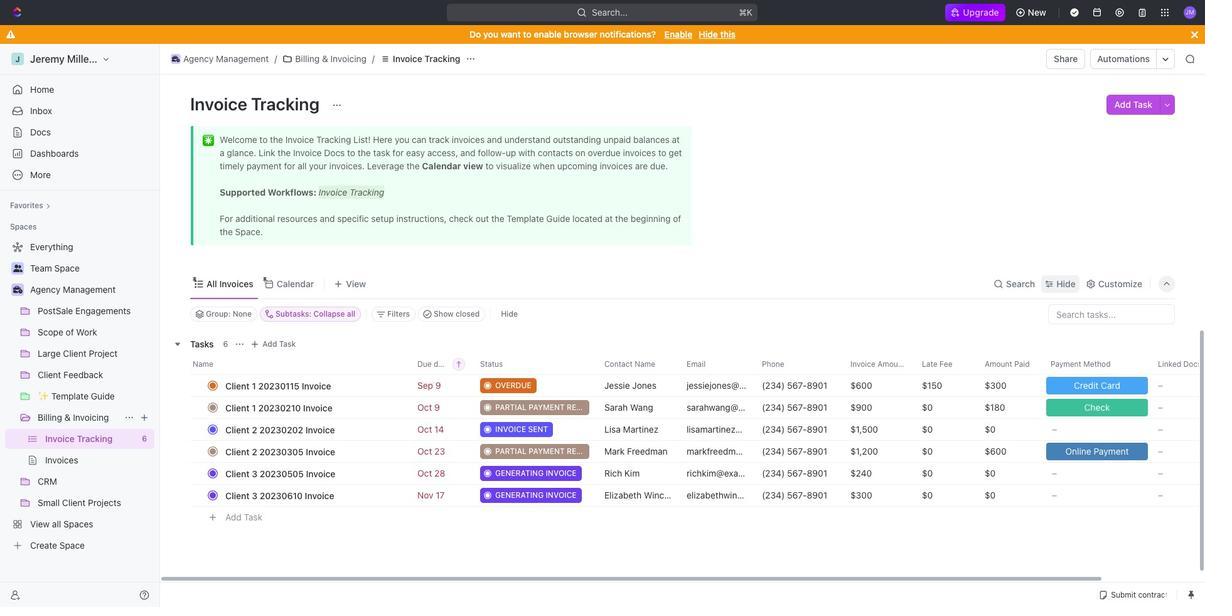 Task type: locate. For each thing, give the bounding box(es) containing it.
$0 button
[[915, 397, 978, 419], [915, 419, 978, 441], [978, 419, 1044, 441], [915, 441, 978, 463], [915, 463, 978, 485], [978, 463, 1044, 485], [915, 485, 978, 507], [978, 485, 1044, 507]]

sidebar navigation
[[0, 44, 163, 608]]

$600 button down invoice amount
[[843, 375, 915, 398]]

invoice left sent
[[495, 425, 526, 435]]

add task button down client 3 20230610 invoice
[[220, 511, 268, 526]]

0 horizontal spatial invoicing
[[73, 413, 109, 423]]

$1,200 button
[[843, 441, 915, 463]]

0 horizontal spatial $600
[[851, 381, 873, 391]]

0 horizontal spatial agency management link
[[30, 280, 152, 300]]

favorites button
[[5, 198, 56, 214]]

payment up sent
[[529, 403, 565, 413]]

0 horizontal spatial invoice tracking
[[45, 434, 113, 445]]

rich kim button
[[597, 463, 679, 485]]

2 amount from the left
[[985, 360, 1013, 369]]

amount inside "amount paid" dropdown button
[[985, 360, 1013, 369]]

client left the 20230210
[[225, 403, 250, 414]]

2 generating invoice from the top
[[495, 491, 577, 501]]

2 2 from the top
[[252, 447, 257, 457]]

2 horizontal spatial invoice tracking
[[393, 53, 461, 64]]

1 vertical spatial partial
[[495, 447, 527, 457]]

1 horizontal spatial invoicing
[[331, 53, 367, 64]]

invoice inside tree
[[45, 434, 75, 445]]

view up 'subtasks: collapse all'
[[346, 279, 366, 289]]

small client projects link
[[38, 494, 152, 514]]

0 vertical spatial payment
[[1051, 360, 1082, 369]]

2 vertical spatial add
[[225, 512, 242, 523]]

upgrade
[[964, 7, 1000, 18]]

0 horizontal spatial name
[[193, 360, 213, 369]]

received left sarah
[[567, 403, 604, 413]]

hide inside button
[[501, 310, 518, 319]]

0 vertical spatial $300
[[985, 381, 1007, 391]]

1 vertical spatial all
[[52, 519, 61, 530]]

all right collapse
[[347, 310, 355, 319]]

space down everything link
[[54, 263, 80, 274]]

business time image
[[172, 56, 180, 62]]

received for mark
[[567, 447, 604, 457]]

5 (234) 567-8901 link from the top
[[762, 468, 828, 479]]

enable
[[665, 29, 693, 40]]

generating for elizabeth winchester
[[495, 491, 544, 501]]

2 partial from the top
[[495, 447, 527, 457]]

2 partial payment received from the top
[[495, 447, 604, 457]]

2 8901 from the top
[[807, 403, 828, 413]]

everything
[[30, 242, 73, 252]]

1 horizontal spatial view
[[346, 279, 366, 289]]

client left 20230202
[[225, 425, 250, 436]]

task up name dropdown button
[[279, 340, 296, 349]]

5 (234) from the top
[[762, 468, 785, 479]]

1 partial payment received button from the top
[[473, 397, 604, 419]]

partial payment received for mark freedman
[[495, 447, 604, 457]]

1 567- from the top
[[787, 381, 807, 391]]

– button for $300
[[1151, 485, 1206, 507]]

payment
[[529, 403, 565, 413], [529, 447, 565, 457]]

invoices up crm on the bottom of page
[[45, 455, 78, 466]]

dashboards
[[30, 148, 79, 159]]

$300 button down $240
[[843, 485, 915, 507]]

0 horizontal spatial amount
[[878, 360, 906, 369]]

client for client 3 20230505 invoice
[[225, 469, 250, 479]]

(234) for richkim@example.com
[[762, 468, 785, 479]]

1 vertical spatial agency management link
[[30, 280, 152, 300]]

credit
[[1074, 381, 1099, 391]]

view inside tree
[[30, 519, 50, 530]]

1 vertical spatial invoice tracking
[[190, 94, 323, 114]]

6 (234) 567-8901 from the top
[[762, 490, 828, 501]]

$600 down $180
[[985, 447, 1007, 457]]

– button for $900
[[1151, 397, 1206, 419]]

0 vertical spatial all
[[347, 310, 355, 319]]

generating invoice button for elizabeth
[[473, 485, 597, 507]]

567- for lisamartinez@example.com
[[787, 425, 807, 435]]

0 horizontal spatial invoice tracking link
[[45, 430, 137, 450]]

1 horizontal spatial billing & invoicing
[[295, 53, 367, 64]]

1 horizontal spatial /
[[372, 53, 375, 64]]

2 for 20230202
[[252, 425, 257, 436]]

$300 button down amount paid
[[978, 375, 1044, 398]]

client left 20230115
[[225, 381, 250, 392]]

1 vertical spatial docs
[[1184, 360, 1202, 369]]

client inside "link"
[[62, 498, 86, 509]]

0 vertical spatial spaces
[[10, 222, 37, 232]]

2 generating invoice button from the top
[[473, 485, 597, 507]]

jeremy
[[30, 53, 65, 65]]

0 horizontal spatial view
[[30, 519, 50, 530]]

(234)
[[762, 381, 785, 391], [762, 403, 785, 413], [762, 425, 785, 435], [762, 447, 785, 457], [762, 468, 785, 479], [762, 490, 785, 501]]

show closed
[[434, 310, 480, 319]]

6 right the tasks
[[223, 340, 228, 349]]

3 567- from the top
[[787, 425, 807, 435]]

1 vertical spatial payment
[[529, 447, 565, 457]]

add down client 3 20230610 invoice
[[225, 512, 242, 523]]

1 3 from the top
[[252, 469, 258, 479]]

2 vertical spatial invoice
[[546, 491, 577, 501]]

2 3 from the top
[[252, 491, 258, 501]]

hide left this
[[699, 29, 718, 40]]

(234) 567-8901 for richkim@example.com
[[762, 468, 828, 479]]

invoice amount
[[851, 360, 906, 369]]

2 vertical spatial add task button
[[220, 511, 268, 526]]

2 name from the left
[[635, 360, 656, 369]]

1 for 20230115
[[252, 381, 256, 392]]

$600 up $900
[[851, 381, 873, 391]]

partial payment received button down sent
[[473, 441, 604, 463]]

(234) for lisamartinez@example.com
[[762, 425, 785, 435]]

0 vertical spatial 1
[[252, 381, 256, 392]]

0 vertical spatial &
[[322, 53, 328, 64]]

client
[[63, 349, 87, 359], [38, 370, 61, 381], [225, 381, 250, 392], [225, 403, 250, 414], [225, 425, 250, 436], [225, 447, 250, 457], [225, 469, 250, 479], [225, 491, 250, 501], [62, 498, 86, 509]]

tree containing everything
[[5, 237, 154, 556]]

2 567- from the top
[[787, 403, 807, 413]]

6 (234) from the top
[[762, 490, 785, 501]]

project
[[89, 349, 118, 359]]

hide right closed
[[501, 310, 518, 319]]

invoices inside invoices link
[[45, 455, 78, 466]]

0 vertical spatial invoicing
[[331, 53, 367, 64]]

tree
[[5, 237, 154, 556]]

jessie jones button
[[597, 375, 679, 398]]

3 (234) 567-8901 from the top
[[762, 425, 828, 435]]

1 vertical spatial &
[[64, 413, 71, 423]]

2 horizontal spatial tracking
[[425, 53, 461, 64]]

– button for $1,200
[[1151, 441, 1206, 463]]

client up the client feedback
[[63, 349, 87, 359]]

closed
[[456, 310, 480, 319]]

agency management up postsale engagements in the bottom of the page
[[30, 284, 116, 295]]

view up create
[[30, 519, 50, 530]]

client left 20230505
[[225, 469, 250, 479]]

invoice for rich kim
[[546, 469, 577, 479]]

billing inside tree
[[38, 413, 62, 423]]

0 horizontal spatial invoices
[[45, 455, 78, 466]]

spaces down small client projects
[[63, 519, 93, 530]]

guide
[[91, 391, 115, 402]]

client 2 20230305 invoice link
[[222, 443, 408, 461]]

status button
[[473, 355, 597, 375]]

2 horizontal spatial add
[[1115, 99, 1132, 110]]

0 vertical spatial 3
[[252, 469, 258, 479]]

0 horizontal spatial /
[[275, 53, 277, 64]]

lisa martinez
[[605, 425, 659, 435]]

kim
[[625, 468, 640, 479]]

1 vertical spatial space
[[59, 541, 85, 551]]

add down automations button
[[1115, 99, 1132, 110]]

5 8901 from the top
[[807, 468, 828, 479]]

1 8901 from the top
[[807, 381, 828, 391]]

(234) 567-8901 for sarahwang@example.com
[[762, 403, 828, 413]]

partial payment received down sent
[[495, 447, 604, 457]]

1 vertical spatial received
[[567, 447, 604, 457]]

3 (234) 567-8901 link from the top
[[762, 425, 828, 435]]

large client project
[[38, 349, 118, 359]]

elizabeth
[[605, 490, 642, 501]]

$1,200
[[851, 447, 879, 457]]

partial down invoice sent
[[495, 447, 527, 457]]

1 horizontal spatial task
[[279, 340, 296, 349]]

scope
[[38, 327, 63, 338]]

docs down the inbox
[[30, 127, 51, 138]]

0 vertical spatial invoice
[[495, 425, 526, 435]]

0 horizontal spatial docs
[[30, 127, 51, 138]]

subtasks: collapse all
[[276, 310, 355, 319]]

space inside 'link'
[[54, 263, 80, 274]]

6 (234) 567-8901 link from the top
[[762, 490, 828, 501]]

all up create space
[[52, 519, 61, 530]]

2 partial payment received button from the top
[[473, 441, 604, 463]]

1 (234) from the top
[[762, 381, 785, 391]]

✨
[[38, 391, 49, 402]]

1 horizontal spatial agency management link
[[168, 51, 272, 67]]

0 vertical spatial management
[[216, 53, 269, 64]]

$900
[[851, 403, 873, 413]]

1 vertical spatial agency
[[30, 284, 60, 295]]

1 left the 20230210
[[252, 403, 256, 414]]

view for view
[[346, 279, 366, 289]]

name inside dropdown button
[[193, 360, 213, 369]]

online payment
[[1066, 447, 1129, 457]]

winchester
[[644, 490, 690, 501]]

partial payment received button up sent
[[473, 397, 604, 419]]

billing
[[295, 53, 320, 64], [38, 413, 62, 423]]

lisa martinez button
[[597, 419, 679, 441]]

1 horizontal spatial name
[[635, 360, 656, 369]]

1 vertical spatial hide
[[1057, 279, 1076, 289]]

docs inside dropdown button
[[1184, 360, 1202, 369]]

favorites
[[10, 201, 43, 210]]

1 (234) 567-8901 link from the top
[[762, 381, 828, 391]]

add task button down automations button
[[1107, 95, 1161, 115]]

0 horizontal spatial agency management
[[30, 284, 116, 295]]

add up name dropdown button
[[263, 340, 277, 349]]

$600 for right $600 button
[[985, 447, 1007, 457]]

2 left 20230305
[[252, 447, 257, 457]]

generating invoice for elizabeth winchester
[[495, 491, 577, 501]]

client 3 20230610 invoice link
[[222, 487, 408, 505]]

1 vertical spatial generating
[[495, 491, 544, 501]]

workspace
[[103, 53, 156, 65]]

invoices inside all invoices link
[[219, 279, 254, 289]]

more button
[[5, 165, 154, 185]]

⌘k
[[740, 7, 753, 18]]

4 567- from the top
[[787, 447, 807, 457]]

0 vertical spatial space
[[54, 263, 80, 274]]

1 vertical spatial $300 button
[[843, 485, 915, 507]]

add task down automations button
[[1115, 99, 1153, 110]]

1 amount from the left
[[878, 360, 906, 369]]

task
[[1134, 99, 1153, 110], [279, 340, 296, 349], [244, 512, 263, 523]]

0 horizontal spatial management
[[63, 284, 116, 295]]

client 1 20230115 invoice link
[[222, 377, 408, 395]]

6 567- from the top
[[787, 490, 807, 501]]

all
[[347, 310, 355, 319], [52, 519, 61, 530]]

small
[[38, 498, 60, 509]]

agency down team
[[30, 284, 60, 295]]

$600 button down $180 button at bottom right
[[978, 441, 1044, 463]]

agency management inside the "sidebar" navigation
[[30, 284, 116, 295]]

add task down client 3 20230610 invoice
[[225, 512, 263, 523]]

1 vertical spatial 2
[[252, 447, 257, 457]]

client for client 2 20230202 invoice
[[225, 425, 250, 436]]

1 horizontal spatial tracking
[[251, 94, 320, 114]]

$300 down $240
[[851, 490, 873, 501]]

invoicing inside tree
[[73, 413, 109, 423]]

task down automations button
[[1134, 99, 1153, 110]]

client left 20230610
[[225, 491, 250, 501]]

$1,500
[[851, 425, 879, 435]]

2 (234) 567-8901 from the top
[[762, 403, 828, 413]]

docs right linked
[[1184, 360, 1202, 369]]

1 horizontal spatial billing
[[295, 53, 320, 64]]

payment for mark freedman
[[529, 447, 565, 457]]

5 567- from the top
[[787, 468, 807, 479]]

1 left 20230115
[[252, 381, 256, 392]]

567-
[[787, 381, 807, 391], [787, 403, 807, 413], [787, 425, 807, 435], [787, 447, 807, 457], [787, 468, 807, 479], [787, 490, 807, 501]]

3 left 20230610
[[252, 491, 258, 501]]

add task up name dropdown button
[[263, 340, 296, 349]]

jessiejones@example.com link
[[687, 381, 793, 391]]

1 vertical spatial invoices
[[45, 455, 78, 466]]

crm
[[38, 477, 57, 487]]

2 vertical spatial invoice tracking
[[45, 434, 113, 445]]

0 vertical spatial 6
[[223, 340, 228, 349]]

2 left 20230202
[[252, 425, 257, 436]]

– button for $1,500
[[1151, 419, 1206, 441]]

4 (234) from the top
[[762, 447, 785, 457]]

0 horizontal spatial &
[[64, 413, 71, 423]]

payment right online
[[1094, 447, 1129, 457]]

0 horizontal spatial billing & invoicing
[[38, 413, 109, 423]]

create space
[[30, 541, 85, 551]]

space down view all spaces link
[[59, 541, 85, 551]]

– for $240
[[1159, 468, 1164, 479]]

4 (234) 567-8901 link from the top
[[762, 447, 828, 457]]

invoice left elizabeth
[[546, 491, 577, 501]]

invoices right all
[[219, 279, 254, 289]]

1 2 from the top
[[252, 425, 257, 436]]

1 vertical spatial invoice
[[546, 469, 577, 479]]

client down large at left
[[38, 370, 61, 381]]

share
[[1054, 53, 1079, 64]]

paid
[[1015, 360, 1030, 369]]

1 vertical spatial payment
[[1094, 447, 1129, 457]]

1 partial from the top
[[495, 403, 527, 413]]

1 1 from the top
[[252, 381, 256, 392]]

(234) for jessiejones@example.com
[[762, 381, 785, 391]]

3 8901 from the top
[[807, 425, 828, 435]]

0 vertical spatial received
[[567, 403, 604, 413]]

8901
[[807, 381, 828, 391], [807, 403, 828, 413], [807, 425, 828, 435], [807, 447, 828, 457], [807, 468, 828, 479], [807, 490, 828, 501]]

1 vertical spatial spaces
[[63, 519, 93, 530]]

name down the tasks
[[193, 360, 213, 369]]

client for client 3 20230610 invoice
[[225, 491, 250, 501]]

$300
[[985, 381, 1007, 391], [851, 490, 873, 501]]

1 name from the left
[[193, 360, 213, 369]]

agency right business time image
[[183, 53, 214, 64]]

(234) 567-8901 for jessiejones@example.com
[[762, 381, 828, 391]]

0 vertical spatial hide
[[699, 29, 718, 40]]

✨ template guide
[[38, 391, 115, 402]]

0 vertical spatial partial
[[495, 403, 527, 413]]

group:
[[206, 310, 231, 319]]

1 horizontal spatial $300 button
[[978, 375, 1044, 398]]

8901 for sarahwang@example.com
[[807, 403, 828, 413]]

0 horizontal spatial 6
[[142, 435, 147, 444]]

2 inside client 2 20230202 invoice link
[[252, 425, 257, 436]]

received left mark
[[567, 447, 604, 457]]

1 payment from the top
[[529, 403, 565, 413]]

sarah wang
[[605, 403, 654, 413]]

add task button up name dropdown button
[[248, 337, 301, 352]]

$600 for topmost $600 button
[[851, 381, 873, 391]]

hide inside dropdown button
[[1057, 279, 1076, 289]]

invoices
[[219, 279, 254, 289], [45, 455, 78, 466]]

spaces
[[10, 222, 37, 232], [63, 519, 93, 530]]

payment for sarah wang
[[529, 403, 565, 413]]

567- for jessiejones@example.com
[[787, 381, 807, 391]]

billing & invoicing inside tree
[[38, 413, 109, 423]]

6 up invoices link on the bottom of page
[[142, 435, 147, 444]]

1 horizontal spatial agency management
[[183, 53, 269, 64]]

overdue
[[495, 381, 532, 391]]

partial down overdue
[[495, 403, 527, 413]]

0 vertical spatial billing & invoicing link
[[280, 51, 370, 67]]

automations button
[[1092, 50, 1157, 68]]

1 vertical spatial invoice tracking link
[[45, 430, 137, 450]]

6 inside tree
[[142, 435, 147, 444]]

payment down sent
[[529, 447, 565, 457]]

1 generating invoice button from the top
[[473, 463, 597, 485]]

invoice down sent
[[546, 469, 577, 479]]

amount paid button
[[978, 355, 1044, 375]]

5 (234) 567-8901 from the top
[[762, 468, 828, 479]]

6
[[223, 340, 228, 349], [142, 435, 147, 444]]

feedback
[[64, 370, 103, 381]]

client left 20230305
[[225, 447, 250, 457]]

1 vertical spatial tracking
[[251, 94, 320, 114]]

1 partial payment received from the top
[[495, 403, 604, 413]]

payment up credit
[[1051, 360, 1082, 369]]

client 2 20230305 invoice
[[225, 447, 335, 457]]

task down client 3 20230610 invoice
[[244, 512, 263, 523]]

(234) 567-8901
[[762, 381, 828, 391], [762, 403, 828, 413], [762, 425, 828, 435], [762, 447, 828, 457], [762, 468, 828, 479], [762, 490, 828, 501]]

create
[[30, 541, 57, 551]]

1 vertical spatial $600
[[985, 447, 1007, 457]]

0 vertical spatial agency
[[183, 53, 214, 64]]

client for client 2 20230305 invoice
[[225, 447, 250, 457]]

generating invoice button for rich
[[473, 463, 597, 485]]

all
[[207, 279, 217, 289]]

2 vertical spatial add task
[[225, 512, 263, 523]]

2 (234) from the top
[[762, 403, 785, 413]]

invoice tracking link
[[377, 51, 464, 67], [45, 430, 137, 450]]

partial payment received for sarah wang
[[495, 403, 604, 413]]

2 (234) 567-8901 link from the top
[[762, 403, 828, 413]]

richkim@example.com
[[687, 468, 778, 479]]

client up view all spaces link
[[62, 498, 86, 509]]

1
[[252, 381, 256, 392], [252, 403, 256, 414]]

0 vertical spatial billing
[[295, 53, 320, 64]]

0 vertical spatial payment
[[529, 403, 565, 413]]

amount left the "late"
[[878, 360, 906, 369]]

1 (234) 567-8901 from the top
[[762, 381, 828, 391]]

invoice sent button
[[473, 419, 597, 441]]

3 (234) from the top
[[762, 425, 785, 435]]

0 horizontal spatial tracking
[[77, 434, 113, 445]]

2 received from the top
[[567, 447, 604, 457]]

2 1 from the top
[[252, 403, 256, 414]]

email
[[687, 360, 706, 369]]

amount left paid
[[985, 360, 1013, 369]]

credit card button
[[1044, 375, 1151, 398]]

1 vertical spatial view
[[30, 519, 50, 530]]

2 payment from the top
[[529, 447, 565, 457]]

name up the jones
[[635, 360, 656, 369]]

1 received from the top
[[567, 403, 604, 413]]

1 / from the left
[[275, 53, 277, 64]]

1 generating invoice from the top
[[495, 469, 577, 479]]

lisamartinez@example.com
[[687, 425, 798, 435]]

partial payment received up sent
[[495, 403, 604, 413]]

tasks
[[190, 339, 214, 349]]

1 horizontal spatial amount
[[985, 360, 1013, 369]]

search
[[1007, 279, 1036, 289]]

partial
[[495, 403, 527, 413], [495, 447, 527, 457]]

567- for richkim@example.com
[[787, 468, 807, 479]]

0 horizontal spatial all
[[52, 519, 61, 530]]

amount inside invoice amount dropdown button
[[878, 360, 906, 369]]

hide right the search
[[1057, 279, 1076, 289]]

agency management right business time image
[[183, 53, 269, 64]]

6 8901 from the top
[[807, 490, 828, 501]]

$150
[[923, 381, 943, 391]]

1 vertical spatial $600 button
[[978, 441, 1044, 463]]

2 vertical spatial tracking
[[77, 434, 113, 445]]

0 horizontal spatial billing & invoicing link
[[38, 408, 119, 428]]

2 inside client 2 20230305 invoice link
[[252, 447, 257, 457]]

0 horizontal spatial add
[[225, 512, 242, 523]]

sarah
[[605, 403, 628, 413]]

1 horizontal spatial payment
[[1094, 447, 1129, 457]]

0 vertical spatial $600
[[851, 381, 873, 391]]

$300 up $180
[[985, 381, 1007, 391]]

contact name button
[[597, 355, 679, 375]]

view for view all spaces
[[30, 519, 50, 530]]

rich kim
[[605, 468, 640, 479]]

create space link
[[5, 536, 152, 556]]

1 generating from the top
[[495, 469, 544, 479]]

0 vertical spatial $600 button
[[843, 375, 915, 398]]

partial payment received
[[495, 403, 604, 413], [495, 447, 604, 457]]

spaces down favorites
[[10, 222, 37, 232]]

2 horizontal spatial task
[[1134, 99, 1153, 110]]

card
[[1102, 381, 1121, 391]]

1 vertical spatial 1
[[252, 403, 256, 414]]

$1,500 button
[[843, 419, 915, 441]]

2 generating from the top
[[495, 491, 544, 501]]

0 vertical spatial invoice tracking
[[393, 53, 461, 64]]

invoice for elizabeth winchester
[[546, 491, 577, 501]]

1 horizontal spatial add
[[263, 340, 277, 349]]

3 left 20230505
[[252, 469, 258, 479]]

view inside button
[[346, 279, 366, 289]]



Task type: describe. For each thing, give the bounding box(es) containing it.
large client project link
[[38, 344, 152, 364]]

generating for rich kim
[[495, 469, 544, 479]]

partial payment received button for mark
[[473, 441, 604, 463]]

0 vertical spatial agency management
[[183, 53, 269, 64]]

jeremy miller's workspace, , element
[[11, 53, 24, 65]]

client 3 20230610 invoice
[[225, 491, 334, 501]]

due
[[418, 360, 432, 369]]

$240 button
[[843, 463, 915, 485]]

0 vertical spatial billing & invoicing
[[295, 53, 367, 64]]

customize
[[1099, 279, 1143, 289]]

subtasks:
[[276, 310, 312, 319]]

$900 button
[[843, 397, 915, 419]]

status
[[480, 360, 503, 369]]

more
[[30, 170, 51, 180]]

view button
[[330, 269, 371, 299]]

management inside tree
[[63, 284, 116, 295]]

partial payment received button for sarah
[[473, 397, 604, 419]]

billing & invoicing link inside the "sidebar" navigation
[[38, 408, 119, 428]]

credit card
[[1074, 381, 1121, 391]]

1 horizontal spatial billing & invoicing link
[[280, 51, 370, 67]]

$240
[[851, 468, 872, 479]]

20230610
[[260, 491, 303, 501]]

(234) 567-8901 for lisamartinez@example.com
[[762, 425, 828, 435]]

20230210
[[258, 403, 301, 414]]

automations
[[1098, 53, 1150, 64]]

0 horizontal spatial task
[[244, 512, 263, 523]]

due date button
[[410, 355, 473, 375]]

user group image
[[13, 265, 22, 273]]

– for $1,200
[[1159, 447, 1164, 457]]

(234) for sarahwang@example.com
[[762, 403, 785, 413]]

hide button
[[496, 307, 523, 322]]

upgrade link
[[946, 4, 1006, 21]]

customize button
[[1083, 275, 1147, 293]]

(234) 567-8901 link for sarahwang@example.com
[[762, 403, 828, 413]]

sarah wang button
[[597, 397, 679, 419]]

late fee
[[923, 360, 953, 369]]

Search tasks... text field
[[1049, 305, 1175, 324]]

jessie jones
[[605, 381, 657, 391]]

2 / from the left
[[372, 53, 375, 64]]

payment inside online payment dropdown button
[[1094, 447, 1129, 457]]

large
[[38, 349, 61, 359]]

invoice tracking inside tree
[[45, 434, 113, 445]]

567- for sarahwang@example.com
[[787, 403, 807, 413]]

space for create space
[[59, 541, 85, 551]]

1 horizontal spatial management
[[216, 53, 269, 64]]

crm link
[[38, 472, 152, 492]]

postsale engagements
[[38, 306, 131, 317]]

view all spaces link
[[5, 515, 152, 535]]

team space
[[30, 263, 80, 274]]

method
[[1084, 360, 1111, 369]]

none
[[233, 310, 252, 319]]

do
[[470, 29, 481, 40]]

0 horizontal spatial $300
[[851, 490, 873, 501]]

client 1 20230115 invoice
[[225, 381, 331, 392]]

date
[[434, 360, 450, 369]]

partial for sarah
[[495, 403, 527, 413]]

20230115
[[258, 381, 300, 392]]

1 horizontal spatial $600 button
[[978, 441, 1044, 463]]

partial for mark
[[495, 447, 527, 457]]

linked docs button
[[1151, 355, 1206, 375]]

4 8901 from the top
[[807, 447, 828, 457]]

1 horizontal spatial &
[[322, 53, 328, 64]]

3 for 20230610
[[252, 491, 258, 501]]

elizabeth winchester button
[[597, 485, 690, 507]]

filters
[[388, 310, 410, 319]]

– for $1,500
[[1159, 425, 1164, 435]]

– button for $600
[[1151, 375, 1206, 398]]

everything link
[[5, 237, 152, 257]]

inbox
[[30, 106, 52, 116]]

check button
[[1044, 397, 1151, 419]]

0 vertical spatial invoice tracking link
[[377, 51, 464, 67]]

j
[[15, 54, 20, 64]]

1 for 20230210
[[252, 403, 256, 414]]

generating invoice for rich kim
[[495, 469, 577, 479]]

20230305
[[260, 447, 304, 457]]

docs inside the "sidebar" navigation
[[30, 127, 51, 138]]

contact
[[605, 360, 633, 369]]

tree inside the "sidebar" navigation
[[5, 237, 154, 556]]

0 vertical spatial add task
[[1115, 99, 1153, 110]]

late
[[923, 360, 938, 369]]

2 for 20230305
[[252, 447, 257, 457]]

scope of work link
[[38, 323, 152, 343]]

tracking inside tree
[[77, 434, 113, 445]]

payment inside payment method dropdown button
[[1051, 360, 1082, 369]]

team
[[30, 263, 52, 274]]

8901 for lisamartinez@example.com
[[807, 425, 828, 435]]

all invoices link
[[204, 275, 254, 293]]

show
[[434, 310, 454, 319]]

space for team space
[[54, 263, 80, 274]]

(234) 567-8901 link for lisamartinez@example.com
[[762, 425, 828, 435]]

jm
[[1186, 8, 1195, 16]]

payment method button
[[1044, 355, 1151, 375]]

0 vertical spatial task
[[1134, 99, 1153, 110]]

of
[[66, 327, 74, 338]]

name inside "dropdown button"
[[635, 360, 656, 369]]

client 2 20230202 invoice link
[[222, 421, 408, 439]]

invoice inside dropdown button
[[851, 360, 876, 369]]

1 vertical spatial add task
[[263, 340, 296, 349]]

3 for 20230505
[[252, 469, 258, 479]]

home
[[30, 84, 54, 95]]

client for client 1 20230115 invoice
[[225, 381, 250, 392]]

8901 for richkim@example.com
[[807, 468, 828, 479]]

1 horizontal spatial invoice tracking
[[190, 94, 323, 114]]

postsale
[[38, 306, 73, 317]]

engagements
[[75, 306, 131, 317]]

jessiejones@example.com
[[687, 381, 793, 391]]

client for client feedback
[[38, 370, 61, 381]]

1 vertical spatial add
[[263, 340, 277, 349]]

small client projects
[[38, 498, 121, 509]]

new button
[[1011, 3, 1054, 23]]

mark freedman button
[[597, 441, 679, 463]]

1 horizontal spatial hide
[[699, 29, 718, 40]]

0 horizontal spatial spaces
[[10, 222, 37, 232]]

agency inside tree
[[30, 284, 60, 295]]

view button
[[330, 275, 371, 293]]

received for sarah
[[567, 403, 604, 413]]

home link
[[5, 80, 154, 100]]

search...
[[593, 7, 628, 18]]

(234) 567-8901 link for jessiejones@example.com
[[762, 381, 828, 391]]

you
[[484, 29, 499, 40]]

– for $600
[[1159, 381, 1164, 391]]

– button for $240
[[1151, 463, 1206, 485]]

invoice inside the 'invoice sent' dropdown button
[[495, 425, 526, 435]]

lisa
[[605, 425, 621, 435]]

$150 button
[[915, 375, 978, 398]]

1 horizontal spatial 6
[[223, 340, 228, 349]]

1 horizontal spatial agency
[[183, 53, 214, 64]]

client 2 20230202 invoice
[[225, 425, 335, 436]]

due date
[[418, 360, 450, 369]]

client for client 1 20230210 invoice
[[225, 403, 250, 414]]

business time image
[[13, 286, 22, 294]]

invoice sent
[[495, 425, 548, 435]]

& inside tree
[[64, 413, 71, 423]]

– for $300
[[1159, 490, 1164, 501]]

8901 for jessiejones@example.com
[[807, 381, 828, 391]]

(234) 567-8901 link for richkim@example.com
[[762, 468, 828, 479]]

1 vertical spatial add task button
[[248, 337, 301, 352]]

0 vertical spatial add task button
[[1107, 95, 1161, 115]]

name button
[[190, 355, 410, 375]]

all inside tree
[[52, 519, 61, 530]]

0 vertical spatial agency management link
[[168, 51, 272, 67]]

rich
[[605, 468, 622, 479]]

4 (234) 567-8901 from the top
[[762, 447, 828, 457]]

spaces inside tree
[[63, 519, 93, 530]]

postsale engagements link
[[38, 301, 152, 322]]

1 horizontal spatial all
[[347, 310, 355, 319]]

client 1 20230210 invoice
[[225, 403, 333, 414]]

wang
[[630, 403, 654, 413]]

client feedback
[[38, 370, 103, 381]]

client 3 20230505 invoice
[[225, 469, 336, 479]]

view all spaces
[[30, 519, 93, 530]]

0 vertical spatial tracking
[[425, 53, 461, 64]]

check
[[1085, 403, 1111, 413]]

– for $900
[[1159, 403, 1164, 413]]

want
[[501, 29, 521, 40]]

0 horizontal spatial $300 button
[[843, 485, 915, 507]]

online payment button
[[1044, 441, 1151, 463]]

0 vertical spatial add
[[1115, 99, 1132, 110]]

work
[[76, 327, 97, 338]]



Task type: vqa. For each thing, say whether or not it's contained in the screenshot.


